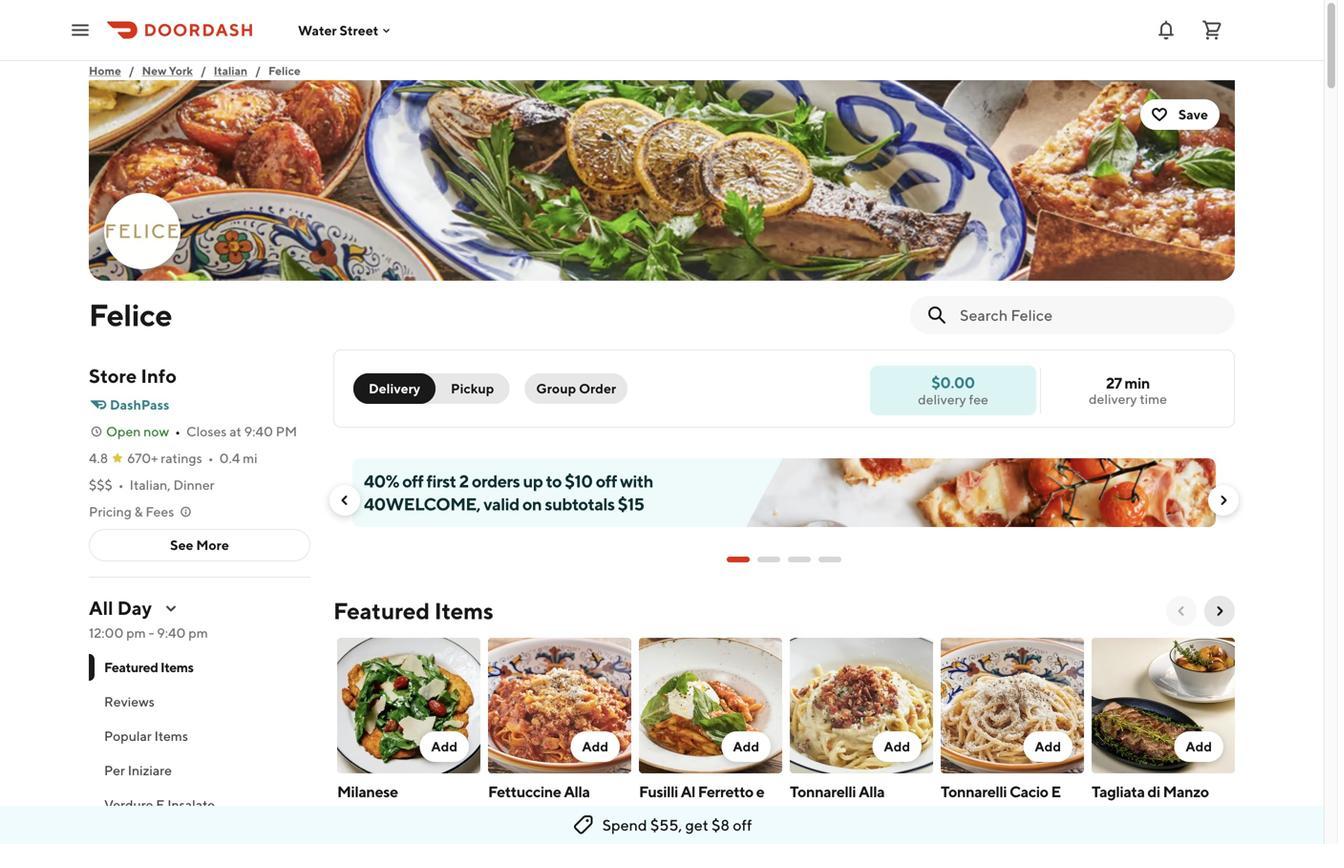 Task type: locate. For each thing, give the bounding box(es) containing it.
felice down 'water'
[[269, 64, 301, 77]]

40welcome,
[[364, 494, 481, 515]]

milanese image
[[337, 638, 481, 774]]

0 horizontal spatial tonnarelli
[[790, 783, 856, 801]]

delivery
[[1089, 391, 1138, 407], [918, 392, 967, 408]]

1 horizontal spatial felice
[[269, 64, 301, 77]]

orders
[[472, 471, 520, 492]]

next button of carousel image
[[1216, 493, 1232, 508], [1213, 604, 1228, 619]]

3 / from the left
[[255, 64, 261, 77]]

di
[[1148, 783, 1161, 801]]

pricing & fees button
[[89, 503, 193, 522]]

0 horizontal spatial •
[[118, 477, 124, 493]]

2 tonnarelli from the left
[[941, 783, 1007, 801]]

alla inside fettuccine alla bolognese
[[564, 783, 590, 801]]

5 add from the left
[[1035, 739, 1062, 755]]

pricing
[[89, 504, 132, 520]]

1 horizontal spatial pm
[[189, 625, 208, 641]]

alla up carbonara at the right
[[859, 783, 885, 801]]

2 horizontal spatial /
[[255, 64, 261, 77]]

delivery
[[369, 381, 420, 397]]

tonnarelli up carbonara at the right
[[790, 783, 856, 801]]

items inside button
[[154, 729, 188, 744]]

items
[[435, 598, 494, 625], [161, 660, 194, 676], [154, 729, 188, 744]]

1 horizontal spatial alla
[[859, 783, 885, 801]]

per
[[104, 763, 125, 779]]

fee
[[969, 392, 989, 408]]

open
[[106, 424, 141, 440]]

5 add button from the left
[[1024, 732, 1073, 763]]

4 add from the left
[[884, 739, 911, 755]]

1 vertical spatial featured items
[[104, 660, 194, 676]]

popular
[[104, 729, 152, 744]]

featured items
[[333, 598, 494, 625], [104, 660, 194, 676]]

/ left new at the top of the page
[[129, 64, 134, 77]]

tonnarelli
[[790, 783, 856, 801], [941, 783, 1007, 801]]

1 horizontal spatial featured items
[[333, 598, 494, 625]]

tonnarelli cacio e pepe
[[941, 783, 1061, 822]]

featured items heading
[[333, 596, 494, 627]]

per iniziare button
[[89, 754, 311, 788]]

fettuccine
[[488, 783, 561, 801]]

water
[[298, 22, 337, 38]]

0 vertical spatial next button of carousel image
[[1216, 493, 1232, 508]]

felice
[[269, 64, 301, 77], [89, 297, 172, 333]]

off right $8
[[733, 817, 752, 835]]

alla for fettuccine alla bolognese
[[564, 783, 590, 801]]

0 horizontal spatial e
[[156, 797, 165, 813]]

1 add button from the left
[[420, 732, 469, 763]]

$10
[[565, 471, 593, 492]]

/
[[129, 64, 134, 77], [201, 64, 206, 77], [255, 64, 261, 77]]

12:00 pm - 9:40 pm
[[89, 625, 208, 641]]

pm right -
[[189, 625, 208, 641]]

notification bell image
[[1155, 19, 1178, 42]]

1 horizontal spatial /
[[201, 64, 206, 77]]

manzo
[[1163, 783, 1209, 801]]

delivery left fee
[[918, 392, 967, 408]]

felice image
[[89, 80, 1236, 281], [106, 195, 179, 268]]

• right now
[[175, 424, 181, 440]]

alla right fettuccine
[[564, 783, 590, 801]]

italian link
[[214, 61, 248, 80]]

new york link
[[142, 61, 193, 80]]

previous button of carousel image
[[337, 493, 353, 508], [1174, 604, 1190, 619]]

add for tonnarelli alla carbonara
[[884, 739, 911, 755]]

0 horizontal spatial off
[[402, 471, 424, 492]]

•
[[175, 424, 181, 440], [208, 451, 214, 466], [118, 477, 124, 493]]

info
[[141, 365, 177, 387]]

verdure e insalate button
[[89, 788, 311, 823]]

1 pm from the left
[[126, 625, 146, 641]]

0 vertical spatial previous button of carousel image
[[337, 493, 353, 508]]

0 vertical spatial felice
[[269, 64, 301, 77]]

2 pm from the left
[[189, 625, 208, 641]]

0 horizontal spatial pm
[[126, 625, 146, 641]]

0 vertical spatial featured
[[333, 598, 430, 625]]

$31.00
[[337, 808, 380, 824]]

0 vertical spatial items
[[435, 598, 494, 625]]

felice up store info
[[89, 297, 172, 333]]

0 vertical spatial •
[[175, 424, 181, 440]]

tonnarelli inside tonnarelli cacio e pepe
[[941, 783, 1007, 801]]

1 vertical spatial previous button of carousel image
[[1174, 604, 1190, 619]]

add button for fettuccine alla bolognese
[[571, 732, 620, 763]]

2 add from the left
[[582, 739, 609, 755]]

all
[[89, 597, 113, 620]]

6 add button from the left
[[1175, 732, 1224, 763]]

verdure
[[104, 797, 153, 813]]

9:40 for pm
[[157, 625, 186, 641]]

40%
[[364, 471, 399, 492]]

• right $$$
[[118, 477, 124, 493]]

9:40
[[244, 424, 273, 440], [157, 625, 186, 641]]

2 add button from the left
[[571, 732, 620, 763]]

e right cacio
[[1052, 783, 1061, 801]]

milanese
[[337, 783, 398, 801]]

3 add from the left
[[733, 739, 760, 755]]

more
[[196, 537, 229, 553]]

1 horizontal spatial •
[[175, 424, 181, 440]]

0 horizontal spatial 9:40
[[157, 625, 186, 641]]

27 min delivery time
[[1089, 374, 1168, 407]]

2 vertical spatial •
[[118, 477, 124, 493]]

Pickup radio
[[424, 374, 510, 404]]

tonnarelli cacio e pepe image
[[941, 638, 1085, 774]]

featured items down 12:00 pm - 9:40 pm
[[104, 660, 194, 676]]

1 alla from the left
[[564, 783, 590, 801]]

/ right italian 'link'
[[255, 64, 261, 77]]

1 tonnarelli from the left
[[790, 783, 856, 801]]

$$$ • italian, dinner
[[89, 477, 215, 493]]

off up 40welcome,
[[402, 471, 424, 492]]

cacio
[[1010, 783, 1049, 801]]

get
[[686, 817, 709, 835]]

0 horizontal spatial /
[[129, 64, 134, 77]]

e inside tonnarelli cacio e pepe
[[1052, 783, 1061, 801]]

0 vertical spatial 9:40
[[244, 424, 273, 440]]

alla inside tonnarelli alla carbonara
[[859, 783, 885, 801]]

1 add from the left
[[431, 739, 458, 755]]

1 / from the left
[[129, 64, 134, 77]]

fusilli al ferretto e burrata
[[639, 783, 765, 822]]

e inside button
[[156, 797, 165, 813]]

pricing & fees
[[89, 504, 174, 520]]

0 horizontal spatial previous button of carousel image
[[337, 493, 353, 508]]

delivery left the 'time'
[[1089, 391, 1138, 407]]

2 vertical spatial items
[[154, 729, 188, 744]]

Delivery radio
[[354, 374, 436, 404]]

day
[[117, 597, 152, 620]]

menus image
[[163, 601, 179, 616]]

1 vertical spatial 9:40
[[157, 625, 186, 641]]

9:40 right at
[[244, 424, 273, 440]]

1 vertical spatial felice
[[89, 297, 172, 333]]

add for milanese
[[431, 739, 458, 755]]

dashpass
[[110, 397, 169, 413]]

off right $10
[[596, 471, 617, 492]]

1 horizontal spatial featured
[[333, 598, 430, 625]]

items inside heading
[[435, 598, 494, 625]]

reviews
[[104, 694, 155, 710]]

3 add button from the left
[[722, 732, 771, 763]]

up
[[523, 471, 543, 492]]

see
[[170, 537, 194, 553]]

4 add button from the left
[[873, 732, 922, 763]]

0 horizontal spatial featured items
[[104, 660, 194, 676]]

add button
[[420, 732, 469, 763], [571, 732, 620, 763], [722, 732, 771, 763], [873, 732, 922, 763], [1024, 732, 1073, 763], [1175, 732, 1224, 763]]

tonnarelli alla carbonara image
[[790, 638, 934, 774]]

alla for tonnarelli alla carbonara
[[859, 783, 885, 801]]

add button for tonnarelli alla carbonara
[[873, 732, 922, 763]]

6 add from the left
[[1186, 739, 1213, 755]]

open menu image
[[69, 19, 92, 42]]

pm left -
[[126, 625, 146, 641]]

add for fusilli al ferretto e burrata
[[733, 739, 760, 755]]

group
[[536, 381, 576, 397]]

tonnarelli alla carbonara
[[790, 783, 885, 822]]

9:40 right -
[[157, 625, 186, 641]]

Item Search search field
[[960, 305, 1220, 326]]

with
[[620, 471, 654, 492]]

featured
[[333, 598, 430, 625], [104, 660, 158, 676]]

fettuccine alla bolognese image
[[488, 638, 632, 774]]

save button
[[1141, 99, 1220, 130]]

2 / from the left
[[201, 64, 206, 77]]

1 horizontal spatial e
[[1052, 783, 1061, 801]]

/ right york
[[201, 64, 206, 77]]

off
[[402, 471, 424, 492], [596, 471, 617, 492], [733, 817, 752, 835]]

$15
[[618, 494, 644, 515]]

670+ ratings •
[[127, 451, 214, 466]]

dinner
[[173, 477, 215, 493]]

new
[[142, 64, 167, 77]]

2 alla from the left
[[859, 783, 885, 801]]

to
[[546, 471, 562, 492]]

italian
[[214, 64, 248, 77]]

e left the insalate on the left bottom of page
[[156, 797, 165, 813]]

1 horizontal spatial tonnarelli
[[941, 783, 1007, 801]]

0 horizontal spatial felice
[[89, 297, 172, 333]]

tonnarelli inside tonnarelli alla carbonara
[[790, 783, 856, 801]]

0 horizontal spatial featured
[[104, 660, 158, 676]]

add button for tonnarelli cacio e pepe
[[1024, 732, 1073, 763]]

0 horizontal spatial alla
[[564, 783, 590, 801]]

italian,
[[130, 477, 171, 493]]

featured items up milanese image
[[333, 598, 494, 625]]

• left 0.4 on the bottom
[[208, 451, 214, 466]]

1 horizontal spatial 9:40
[[244, 424, 273, 440]]

0 horizontal spatial delivery
[[918, 392, 967, 408]]

now
[[144, 424, 169, 440]]

reviews button
[[89, 685, 311, 720]]

fusilli al ferretto e burrata image
[[639, 638, 783, 774]]

1 horizontal spatial delivery
[[1089, 391, 1138, 407]]

2 horizontal spatial •
[[208, 451, 214, 466]]

tonnarelli up pepe in the bottom of the page
[[941, 783, 1007, 801]]

1 vertical spatial featured
[[104, 660, 158, 676]]

tagliata
[[1092, 783, 1145, 801]]

home
[[89, 64, 121, 77]]

2 horizontal spatial off
[[733, 817, 752, 835]]

per iniziare
[[104, 763, 172, 779]]



Task type: describe. For each thing, give the bounding box(es) containing it.
add button for milanese
[[420, 732, 469, 763]]

12:00
[[89, 625, 124, 641]]

$0.00 delivery fee
[[918, 374, 989, 408]]

all day
[[89, 597, 152, 620]]

0 items, open order cart image
[[1201, 19, 1224, 42]]

&
[[134, 504, 143, 520]]

insalate
[[167, 797, 215, 813]]

open now
[[106, 424, 169, 440]]

$8
[[712, 817, 730, 835]]

water street
[[298, 22, 379, 38]]

see more
[[170, 537, 229, 553]]

fettuccine alla bolognese
[[488, 783, 590, 822]]

york
[[169, 64, 193, 77]]

save
[[1179, 107, 1209, 122]]

valid
[[484, 494, 520, 515]]

• closes at 9:40 pm
[[175, 424, 297, 440]]

1 horizontal spatial off
[[596, 471, 617, 492]]

2
[[459, 471, 469, 492]]

subtotals
[[545, 494, 615, 515]]

delivery inside the 27 min delivery time
[[1089, 391, 1138, 407]]

bolognese
[[488, 804, 560, 822]]

order methods option group
[[354, 374, 510, 404]]

fees
[[146, 504, 174, 520]]

on
[[523, 494, 542, 515]]

see more button
[[90, 530, 310, 561]]

popular items button
[[89, 720, 311, 754]]

add for tonnarelli cacio e pepe
[[1035, 739, 1062, 755]]

home link
[[89, 61, 121, 80]]

delivery inside $0.00 delivery fee
[[918, 392, 967, 408]]

$$$
[[89, 477, 113, 493]]

pm
[[276, 424, 297, 440]]

water street button
[[298, 22, 394, 38]]

40% off first 2 orders up to $10 off with 40welcome, valid on subtotals $15
[[364, 471, 654, 515]]

tagliata di manzo $49.00
[[1092, 783, 1209, 824]]

milanese $31.00
[[337, 783, 398, 824]]

at
[[230, 424, 242, 440]]

4.8
[[89, 451, 108, 466]]

ratings
[[161, 451, 202, 466]]

ferretto
[[698, 783, 754, 801]]

order
[[579, 381, 616, 397]]

tonnarelli for tonnarelli alla carbonara
[[790, 783, 856, 801]]

pickup
[[451, 381, 494, 397]]

featured inside the featured items heading
[[333, 598, 430, 625]]

-
[[149, 625, 154, 641]]

fusilli
[[639, 783, 678, 801]]

1 vertical spatial next button of carousel image
[[1213, 604, 1228, 619]]

select promotional banner element
[[727, 543, 842, 577]]

tagliata di manzo image
[[1092, 638, 1236, 774]]

9:40 for pm
[[244, 424, 273, 440]]

add for fettuccine alla bolognese
[[582, 739, 609, 755]]

$0.00
[[932, 374, 975, 392]]

min
[[1125, 374, 1150, 392]]

group order button
[[525, 374, 628, 404]]

carbonara
[[790, 804, 861, 822]]

al
[[681, 783, 696, 801]]

1 vertical spatial •
[[208, 451, 214, 466]]

$55,
[[651, 817, 683, 835]]

burrata
[[639, 804, 690, 822]]

store
[[89, 365, 137, 387]]

verdure e insalate
[[104, 797, 215, 813]]

group order
[[536, 381, 616, 397]]

time
[[1140, 391, 1168, 407]]

tonnarelli for tonnarelli cacio e pepe
[[941, 783, 1007, 801]]

store info
[[89, 365, 177, 387]]

0.4
[[219, 451, 240, 466]]

e
[[756, 783, 765, 801]]

pepe
[[941, 804, 976, 822]]

0 vertical spatial featured items
[[333, 598, 494, 625]]

$49.00
[[1092, 808, 1138, 824]]

27
[[1107, 374, 1122, 392]]

1 vertical spatial items
[[161, 660, 194, 676]]

add button for fusilli al ferretto e burrata
[[722, 732, 771, 763]]

0.4 mi
[[219, 451, 258, 466]]

spend
[[603, 817, 648, 835]]

670+
[[127, 451, 158, 466]]

spend $55, get $8 off
[[603, 817, 752, 835]]

iniziare
[[128, 763, 172, 779]]

add for tagliata di manzo
[[1186, 739, 1213, 755]]

first
[[427, 471, 456, 492]]

mi
[[243, 451, 258, 466]]

1 horizontal spatial previous button of carousel image
[[1174, 604, 1190, 619]]

add button for tagliata di manzo
[[1175, 732, 1224, 763]]



Task type: vqa. For each thing, say whether or not it's contained in the screenshot.
Tonnarelli
yes



